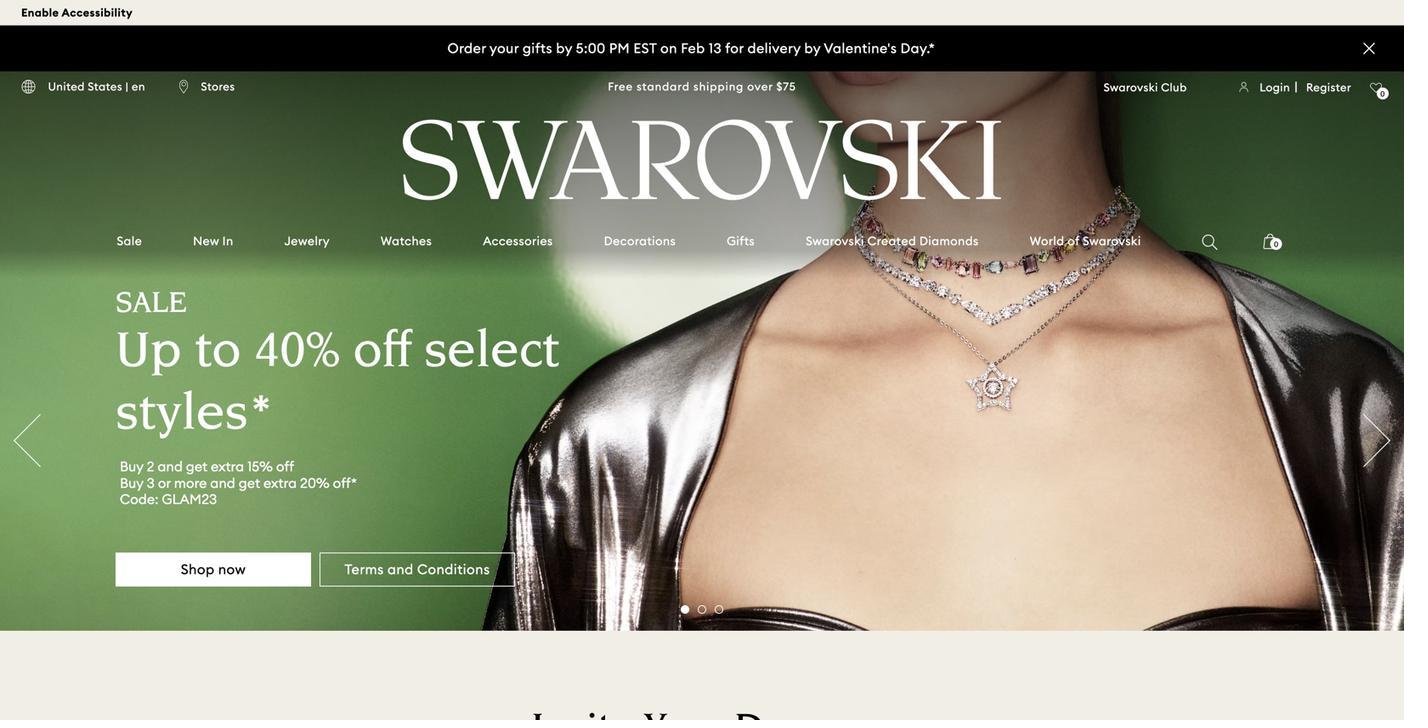 Task type: describe. For each thing, give the bounding box(es) containing it.
accessories
[[483, 233, 553, 249]]

feb
[[681, 39, 705, 57]]

standard
[[637, 79, 690, 93]]

states
[[88, 79, 122, 93]]

world of swarovski link
[[1030, 233, 1141, 250]]

valentine's
[[824, 39, 897, 57]]

shop
[[181, 561, 215, 578]]

gifts
[[727, 233, 755, 249]]

off inside buy 2 and get extra 15% off buy 3 or more and get extra 20% off* code: glam23
[[276, 458, 294, 475]]

jewelry link
[[284, 233, 330, 250]]

more
[[174, 474, 207, 492]]

up
[[116, 328, 182, 380]]

united states | en
[[48, 79, 145, 93]]

sale up to 40% off select styles*
[[116, 289, 560, 442]]

watches
[[381, 233, 432, 249]]

1 horizontal spatial extra
[[263, 474, 297, 492]]

| register
[[1295, 78, 1352, 94]]

free
[[608, 79, 633, 93]]

over
[[747, 79, 773, 93]]

previous image
[[14, 414, 41, 467]]

for
[[725, 39, 744, 57]]

united states | en link
[[21, 79, 145, 94]]

pm
[[609, 39, 630, 57]]

conditions
[[417, 561, 490, 578]]

5:00
[[576, 39, 606, 57]]

enable accessibility
[[21, 6, 133, 20]]

1 horizontal spatial and
[[210, 474, 235, 492]]

world of swarovski
[[1030, 233, 1141, 249]]

off*
[[333, 474, 357, 492]]

shop now
[[181, 561, 246, 578]]

enable accessibility link
[[21, 2, 133, 23]]

20%
[[300, 474, 330, 492]]

shop now link
[[116, 553, 311, 587]]

created
[[868, 233, 916, 249]]

swarovski created diamonds link
[[806, 233, 979, 250]]

styles*
[[116, 391, 274, 442]]

delivery
[[748, 39, 801, 57]]

buy 2 and get extra 15% off buy 3 or more and get extra 20% off* code: glam23
[[120, 458, 357, 508]]

1 horizontal spatial 0 link
[[1370, 80, 1389, 106]]

login
[[1260, 80, 1290, 94]]

2 by from the left
[[805, 39, 821, 57]]

new in
[[193, 233, 233, 249]]

2 buy from the top
[[120, 474, 143, 492]]

cart-mobile image image
[[1264, 234, 1277, 249]]

enable
[[21, 6, 59, 20]]

or
[[158, 474, 171, 492]]

swarovski image
[[403, 119, 1001, 201]]

decorations
[[604, 233, 676, 249]]

free standard shipping over $75
[[608, 79, 796, 93]]

diamonds
[[920, 233, 979, 249]]

0 for cart-mobile image
[[1274, 240, 1279, 249]]

register
[[1306, 80, 1352, 94]]

left-locator image image
[[179, 80, 189, 94]]

world
[[1030, 233, 1065, 249]]

search image image
[[1203, 235, 1218, 250]]

stores
[[201, 79, 235, 93]]

glam23
[[162, 490, 217, 508]]



Task type: vqa. For each thing, say whether or not it's contained in the screenshot.
SALE
yes



Task type: locate. For each thing, give the bounding box(es) containing it.
extra left 20%
[[263, 474, 297, 492]]

swarovski created diamonds
[[806, 233, 979, 249]]

on
[[661, 39, 677, 57]]

swarovski left created
[[806, 233, 864, 249]]

1 horizontal spatial 0
[[1381, 89, 1385, 98]]

accessibility
[[62, 6, 133, 20]]

3
[[147, 474, 155, 492]]

and right 2
[[158, 458, 183, 475]]

0 link right "register"
[[1370, 80, 1389, 106]]

club
[[1161, 80, 1187, 94]]

0 right search image
[[1274, 240, 1279, 249]]

by right delivery
[[805, 39, 821, 57]]

1 vertical spatial 0 link
[[1264, 232, 1283, 261]]

1 horizontal spatial by
[[805, 39, 821, 57]]

swarovski club
[[1104, 80, 1187, 94]]

select
[[424, 328, 560, 380]]

order your gifts by 5:00 pm est on feb 13 for delivery by valentine's day.*
[[448, 39, 935, 57]]

0 horizontal spatial off
[[276, 458, 294, 475]]

left-wishlist image image
[[1370, 83, 1383, 94]]

order
[[448, 39, 486, 57]]

1 buy from the top
[[120, 458, 143, 475]]

jewelry
[[284, 233, 330, 249]]

|
[[1295, 78, 1298, 94], [125, 79, 129, 93]]

0 horizontal spatial |
[[125, 79, 129, 93]]

by
[[556, 39, 572, 57], [805, 39, 821, 57]]

0 vertical spatial 0 link
[[1370, 80, 1389, 106]]

0 horizontal spatial 0 link
[[1264, 232, 1283, 261]]

and right the more
[[210, 474, 235, 492]]

register link
[[1306, 79, 1352, 94]]

1 by from the left
[[556, 39, 572, 57]]

watches link
[[381, 233, 432, 250]]

0 horizontal spatial and
[[158, 458, 183, 475]]

0 horizontal spatial get
[[186, 458, 208, 475]]

13
[[709, 39, 722, 57]]

| right login
[[1295, 78, 1298, 94]]

0 for left-wishlist image
[[1381, 89, 1385, 98]]

0 vertical spatial off
[[353, 328, 411, 380]]

get right the more
[[239, 474, 260, 492]]

next image
[[1364, 414, 1391, 467]]

off inside the sale up to 40% off select styles*
[[353, 328, 411, 380]]

swarovski left club
[[1104, 80, 1158, 94]]

extra left 15%
[[211, 458, 244, 475]]

country-selector image image
[[21, 80, 36, 94]]

gifts link
[[727, 233, 755, 250]]

2
[[147, 458, 154, 475]]

$75
[[777, 79, 796, 93]]

est
[[634, 39, 657, 57]]

0 link
[[1370, 80, 1389, 106], [1264, 232, 1283, 261]]

day.*
[[901, 39, 935, 57]]

stores link
[[179, 79, 235, 94]]

in
[[222, 233, 233, 249]]

extra
[[211, 458, 244, 475], [263, 474, 297, 492]]

and inside "link"
[[388, 561, 414, 578]]

shipping
[[694, 79, 744, 93]]

swarovski inside "link"
[[1104, 80, 1158, 94]]

0 horizontal spatial extra
[[211, 458, 244, 475]]

now
[[218, 561, 246, 578]]

0 horizontal spatial by
[[556, 39, 572, 57]]

united
[[48, 79, 85, 93]]

swarovski for swarovski club
[[1104, 80, 1158, 94]]

and
[[158, 458, 183, 475], [210, 474, 235, 492], [388, 561, 414, 578]]

buy left 2
[[120, 458, 143, 475]]

0 horizontal spatial 0
[[1274, 240, 1279, 249]]

0 link right search image
[[1264, 232, 1283, 261]]

sale
[[116, 289, 187, 320]]

your
[[490, 39, 519, 57]]

new in link
[[193, 233, 233, 250]]

sale link
[[117, 233, 142, 250]]

swarovski club link
[[1104, 79, 1209, 94]]

1 horizontal spatial get
[[239, 474, 260, 492]]

get
[[186, 458, 208, 475], [239, 474, 260, 492]]

off
[[353, 328, 411, 380], [276, 458, 294, 475]]

15%
[[247, 458, 273, 475]]

40%
[[254, 328, 340, 380]]

left login image
[[1240, 82, 1249, 93]]

1 vertical spatial 0
[[1274, 240, 1279, 249]]

| left en
[[125, 79, 129, 93]]

of
[[1068, 233, 1080, 249]]

new
[[193, 233, 219, 249]]

buy
[[120, 458, 143, 475], [120, 474, 143, 492]]

swarovski right of
[[1083, 233, 1141, 249]]

code:
[[120, 490, 159, 508]]

swarovski for swarovski created diamonds
[[806, 233, 864, 249]]

gifts
[[523, 39, 553, 57]]

0 vertical spatial 0
[[1381, 89, 1385, 98]]

1 horizontal spatial off
[[353, 328, 411, 380]]

and right terms
[[388, 561, 414, 578]]

get up glam23
[[186, 458, 208, 475]]

sale
[[117, 233, 142, 249]]

1 horizontal spatial |
[[1295, 78, 1298, 94]]

login link
[[1240, 79, 1290, 94]]

terms and conditions
[[345, 561, 490, 578]]

0 right "register"
[[1381, 89, 1385, 98]]

0
[[1381, 89, 1385, 98], [1274, 240, 1279, 249]]

terms and conditions link
[[320, 553, 515, 587]]

en
[[132, 79, 145, 93]]

to
[[195, 328, 241, 380]]

accessories link
[[483, 233, 553, 250]]

1 vertical spatial off
[[276, 458, 294, 475]]

terms
[[345, 561, 384, 578]]

buy left 3
[[120, 474, 143, 492]]

2 horizontal spatial and
[[388, 561, 414, 578]]

by left 5:00
[[556, 39, 572, 57]]

decorations link
[[604, 233, 676, 250]]

swarovski
[[1104, 80, 1158, 94], [806, 233, 864, 249], [1083, 233, 1141, 249]]



